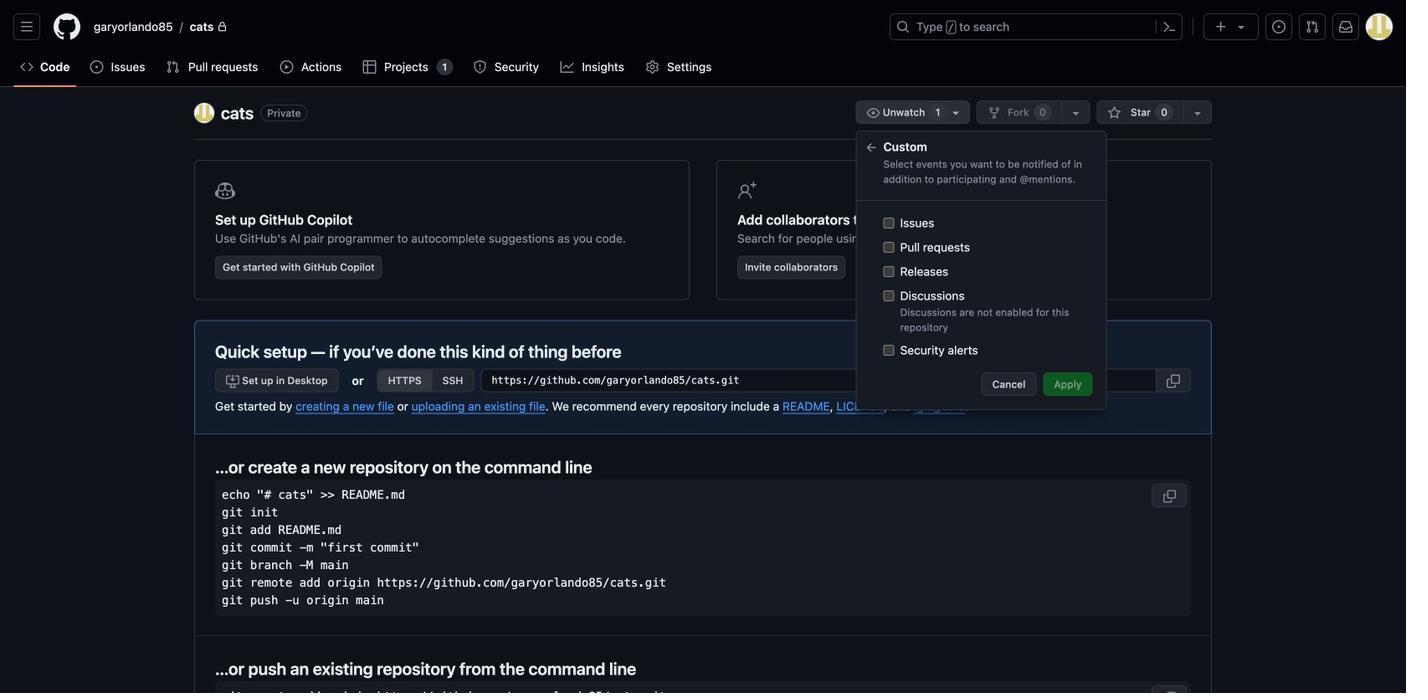Task type: vqa. For each thing, say whether or not it's contained in the screenshot.
Clone URL text box at bottom
yes



Task type: describe. For each thing, give the bounding box(es) containing it.
2 vertical spatial copy to clipboard image
[[1163, 691, 1176, 693]]

see your forks of this repository image
[[1070, 106, 1083, 120]]

1 vertical spatial copy to clipboard image
[[1163, 490, 1176, 503]]

graph image
[[561, 60, 574, 74]]

issue opened image
[[1272, 20, 1286, 33]]

git pull request image for issue opened icon
[[166, 60, 180, 74]]

desktop download image
[[226, 375, 239, 388]]

owner avatar image
[[194, 103, 214, 123]]

lock image
[[217, 22, 227, 32]]

shield image
[[473, 60, 487, 74]]

git pull request image for issue opened image
[[1306, 20, 1319, 33]]

star image
[[1108, 106, 1122, 120]]

triangle down image
[[1235, 20, 1248, 33]]

person add image
[[738, 181, 758, 201]]

play image
[[280, 60, 294, 74]]

command palette image
[[1163, 20, 1176, 33]]

plus image
[[1215, 20, 1228, 33]]

0 users starred this repository element
[[1155, 104, 1174, 121]]



Task type: locate. For each thing, give the bounding box(es) containing it.
repo forked image
[[988, 106, 1001, 120]]

table image
[[363, 60, 376, 74]]

gear image
[[646, 60, 659, 74]]

list
[[87, 13, 880, 40]]

1 horizontal spatial git pull request image
[[1306, 20, 1319, 33]]

git pull request image left notifications image
[[1306, 20, 1319, 33]]

eye image
[[867, 106, 880, 120]]

0 horizontal spatial git pull request image
[[166, 60, 180, 74]]

git pull request image
[[1306, 20, 1319, 33], [166, 60, 180, 74]]

homepage image
[[54, 13, 80, 40]]

Clone URL text field
[[481, 369, 1157, 392]]

copy to clipboard image
[[1167, 375, 1180, 388], [1163, 490, 1176, 503], [1163, 691, 1176, 693]]

None checkbox
[[884, 266, 895, 277], [884, 290, 895, 301], [884, 266, 895, 277], [884, 290, 895, 301]]

custom dialog dialog
[[856, 124, 1107, 424]]

return to menu image
[[865, 141, 879, 154]]

git pull request image right issue opened icon
[[166, 60, 180, 74]]

None checkbox
[[884, 218, 895, 229], [884, 242, 895, 253], [884, 345, 895, 356], [884, 218, 895, 229], [884, 242, 895, 253], [884, 345, 895, 356]]

add this repository to a list image
[[1191, 106, 1205, 120]]

notifications image
[[1339, 20, 1353, 33]]

0 vertical spatial git pull request image
[[1306, 20, 1319, 33]]

copilot image
[[215, 181, 235, 201]]

1 vertical spatial git pull request image
[[166, 60, 180, 74]]

code image
[[20, 60, 33, 74]]

0 vertical spatial copy to clipboard image
[[1167, 375, 1180, 388]]

issue opened image
[[90, 60, 103, 74]]



